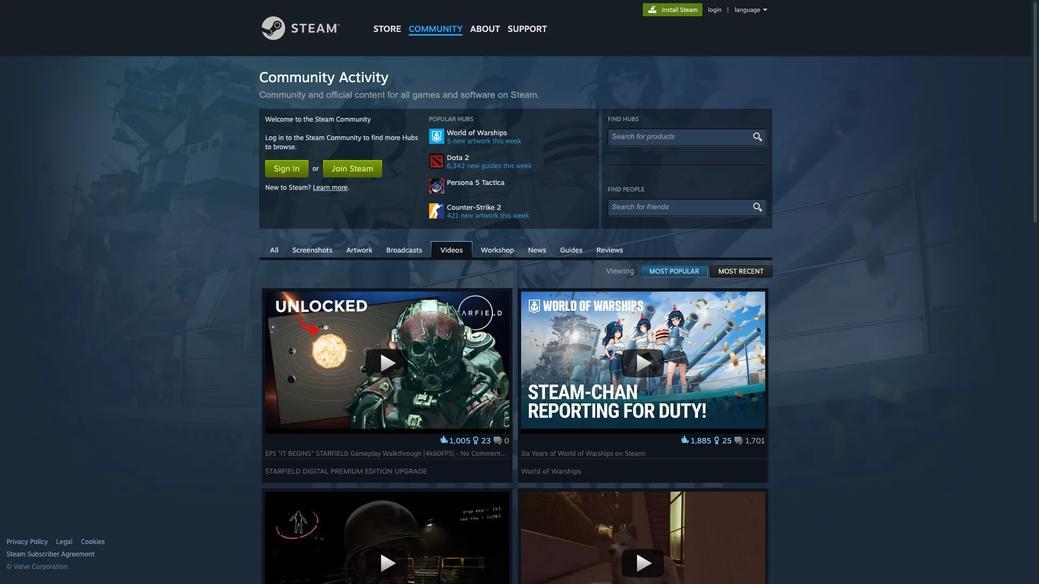 Task type: locate. For each thing, give the bounding box(es) containing it.
most for most recent
[[719, 267, 737, 276]]

artwork for strike
[[475, 212, 499, 220]]

workshop
[[481, 246, 514, 254]]

world of warships link up dota 2 link
[[447, 128, 593, 137]]

0 vertical spatial on
[[498, 90, 508, 100]]

most for most popular
[[650, 267, 668, 276]]

this inside world of warships 5 new artwork this week
[[493, 137, 504, 145]]

artwork inside world of warships 5 new artwork this week
[[467, 137, 491, 145]]

2 vertical spatial this
[[500, 212, 511, 220]]

warships inside world of warships 5 new artwork this week
[[477, 128, 507, 137]]

week for warships
[[505, 137, 521, 145]]

of
[[468, 128, 475, 137], [550, 450, 556, 458], [578, 450, 584, 458], [543, 467, 549, 476]]

1 vertical spatial 2
[[497, 203, 501, 212]]

the up 'browse.'
[[294, 134, 304, 142]]

0 vertical spatial warships
[[477, 128, 507, 137]]

community inside log in to the steam community to find more hubs to browse.
[[327, 134, 361, 142]]

artwork down 'tactica'
[[475, 212, 499, 220]]

welcome to the steam community
[[265, 115, 371, 123]]

steam for cookies steam subscriber agreement © valve corporation.
[[6, 550, 26, 559]]

this inside counter-strike 2 421 new artwork this week
[[500, 212, 511, 220]]

new up 'persona 5 tactica'
[[467, 162, 480, 170]]

[4k60fps]
[[423, 450, 454, 458]]

content
[[355, 90, 385, 100]]

0 vertical spatial this
[[493, 137, 504, 145]]

this right "strike" at top
[[500, 212, 511, 220]]

starfield digital premium edition upgrade
[[265, 467, 427, 476]]

steam?
[[289, 183, 311, 192]]

to right the welcome
[[295, 115, 302, 123]]

more right find
[[385, 134, 401, 142]]

sign in
[[274, 163, 300, 174]]

new inside world of warships 5 new artwork this week
[[453, 137, 466, 145]]

new
[[453, 137, 466, 145], [467, 162, 480, 170], [461, 212, 473, 220]]

learn more link
[[313, 183, 348, 192]]

and left official
[[308, 90, 324, 100]]

starfield digital premium edition upgrade link
[[265, 463, 427, 476]]

2 vertical spatial week
[[513, 212, 529, 220]]

1 vertical spatial find
[[608, 186, 621, 193]]

sign
[[274, 163, 290, 174]]

week down persona 5 tactica link on the top of the page
[[513, 212, 529, 220]]

screenshots
[[292, 246, 332, 254]]

0 vertical spatial more
[[385, 134, 401, 142]]

1 vertical spatial starfield
[[265, 467, 301, 476]]

1 vertical spatial new
[[467, 162, 480, 170]]

new up dota on the top
[[453, 137, 466, 145]]

1 horizontal spatial starfield
[[316, 450, 349, 458]]

community link
[[405, 0, 466, 39]]

recent
[[739, 267, 764, 276]]

2 right "strike" at top
[[497, 203, 501, 212]]

1 vertical spatial world of warships link
[[521, 463, 581, 476]]

on left steam!
[[615, 450, 623, 458]]

1 most from the left
[[650, 267, 668, 276]]

games
[[413, 90, 440, 100]]

commentary
[[471, 450, 511, 458]]

week inside world of warships 5 new artwork this week
[[505, 137, 521, 145]]

2 find from the top
[[608, 186, 621, 193]]

1 vertical spatial week
[[516, 162, 532, 170]]

1 horizontal spatial more
[[385, 134, 401, 142]]

0 horizontal spatial 5
[[447, 137, 451, 145]]

2 vertical spatial warships
[[551, 467, 581, 476]]

hubs up world of warships 5 new artwork this week
[[458, 115, 474, 123]]

language
[[735, 6, 760, 14]]

0 vertical spatial new
[[453, 137, 466, 145]]

0 horizontal spatial popular
[[429, 115, 456, 123]]

and right games
[[443, 90, 458, 100]]

new to steam? learn more .
[[265, 183, 349, 192]]

all link
[[265, 242, 284, 257]]

most recent link
[[710, 266, 772, 278]]

steam right join
[[350, 163, 373, 174]]

2 most from the left
[[719, 267, 737, 276]]

0
[[504, 436, 509, 445]]

strike
[[476, 203, 495, 212]]

steam inside log in to the steam community to find more hubs to browse.
[[306, 134, 325, 142]]

0 horizontal spatial world
[[447, 128, 466, 137]]

the
[[303, 115, 313, 123], [294, 134, 304, 142]]

1 find from the top
[[608, 115, 621, 123]]

artwork inside counter-strike 2 421 new artwork this week
[[475, 212, 499, 220]]

2 inside counter-strike 2 421 new artwork this week
[[497, 203, 501, 212]]

welcome
[[265, 115, 293, 123]]

community up join
[[327, 134, 361, 142]]

workshop link
[[476, 242, 520, 257]]

on left the 'steam.'
[[498, 90, 508, 100]]

1 horizontal spatial 2
[[497, 203, 501, 212]]

1 vertical spatial the
[[294, 134, 304, 142]]

popular
[[429, 115, 456, 123], [670, 267, 699, 276]]

most right viewing
[[650, 267, 668, 276]]

0 horizontal spatial most
[[650, 267, 668, 276]]

0 vertical spatial world
[[447, 128, 466, 137]]

1 vertical spatial 5
[[475, 178, 480, 187]]

this up dota 2 6,342 new guides this week
[[493, 137, 504, 145]]

videos link
[[431, 241, 473, 259]]

1 horizontal spatial and
[[443, 90, 458, 100]]

steam right install
[[680, 6, 698, 14]]

"it
[[278, 450, 286, 458]]

week inside dota 2 6,342 new guides this week
[[516, 162, 532, 170]]

world down six on the right bottom of page
[[521, 467, 541, 476]]

0 vertical spatial 2
[[465, 153, 469, 162]]

week up persona 5 tactica link on the top of the page
[[516, 162, 532, 170]]

to left find
[[363, 134, 370, 142]]

warships up dota 2 6,342 new guides this week
[[477, 128, 507, 137]]

starfield up starfield digital premium edition upgrade "link"
[[316, 450, 349, 458]]

None text field
[[612, 133, 753, 141]]

find left "people"
[[608, 186, 621, 193]]

0 vertical spatial starfield
[[316, 450, 349, 458]]

install steam link
[[643, 3, 703, 16]]

None image field
[[751, 132, 764, 142], [751, 202, 764, 212], [751, 132, 764, 142], [751, 202, 764, 212]]

1 horizontal spatial most
[[719, 267, 737, 276]]

community
[[259, 68, 335, 86], [259, 90, 306, 100], [336, 115, 371, 123], [327, 134, 361, 142]]

most recent
[[719, 267, 764, 276]]

starfield
[[316, 450, 349, 458], [265, 467, 301, 476]]

on
[[498, 90, 508, 100], [615, 450, 623, 458]]

0 horizontal spatial starfield
[[265, 467, 301, 476]]

1 vertical spatial hubs
[[402, 134, 418, 142]]

screenshots link
[[287, 242, 338, 257]]

6,342
[[447, 162, 465, 170]]

world of warships link down years in the bottom right of the page
[[521, 463, 581, 476]]

1 vertical spatial popular
[[670, 267, 699, 276]]

community activity community and official content for all games and software on steam.
[[259, 68, 545, 100]]

community
[[409, 23, 463, 34]]

community up log in to the steam community to find more hubs to browse.
[[336, 115, 371, 123]]

0 horizontal spatial hubs
[[402, 134, 418, 142]]

most left recent
[[719, 267, 737, 276]]

2 right dota on the top
[[465, 153, 469, 162]]

this right guides
[[503, 162, 514, 170]]

0 horizontal spatial 2
[[465, 153, 469, 162]]

more right 'learn'
[[332, 183, 348, 192]]

warships for world of warships
[[551, 467, 581, 476]]

0 horizontal spatial warships
[[477, 128, 507, 137]]

guides link
[[555, 242, 588, 257]]

ep1
[[265, 450, 276, 458]]

login
[[708, 6, 722, 14]]

0 horizontal spatial more
[[332, 183, 348, 192]]

1 horizontal spatial warships
[[551, 467, 581, 476]]

hubs
[[458, 115, 474, 123], [402, 134, 418, 142]]

2 vertical spatial new
[[461, 212, 473, 220]]

0 vertical spatial artwork
[[467, 137, 491, 145]]

of down the popular hubs in the left of the page
[[468, 128, 475, 137]]

0 horizontal spatial on
[[498, 90, 508, 100]]

this inside dota 2 6,342 new guides this week
[[503, 162, 514, 170]]

0 vertical spatial week
[[505, 137, 521, 145]]

cookies link
[[81, 538, 105, 547]]

None text field
[[612, 203, 753, 211]]

world
[[447, 128, 466, 137], [558, 450, 576, 458], [521, 467, 541, 476]]

1 vertical spatial warships
[[586, 450, 613, 458]]

to right the in
[[286, 134, 292, 142]]

1 vertical spatial on
[[615, 450, 623, 458]]

privacy
[[6, 538, 28, 546]]

2
[[465, 153, 469, 162], [497, 203, 501, 212]]

counter-
[[447, 203, 476, 212]]

new right 421
[[461, 212, 473, 220]]

week inside counter-strike 2 421 new artwork this week
[[513, 212, 529, 220]]

dota
[[447, 153, 463, 162]]

world down the popular hubs in the left of the page
[[447, 128, 466, 137]]

no
[[461, 450, 470, 458]]

5 left 'tactica'
[[475, 178, 480, 187]]

broadcasts link
[[381, 242, 428, 257]]

warships left steam!
[[586, 450, 613, 458]]

warships for world of warships 5 new artwork this week
[[477, 128, 507, 137]]

week
[[505, 137, 521, 145], [516, 162, 532, 170], [513, 212, 529, 220]]

world inside world of warships 5 new artwork this week
[[447, 128, 466, 137]]

edition
[[365, 467, 393, 476]]

0 horizontal spatial and
[[308, 90, 324, 100]]

5 up dota on the top
[[447, 137, 451, 145]]

world for world of warships 5 new artwork this week
[[447, 128, 466, 137]]

1 vertical spatial artwork
[[475, 212, 499, 220]]

the right the welcome
[[303, 115, 313, 123]]

week for 2
[[513, 212, 529, 220]]

steam down privacy
[[6, 550, 26, 559]]

find left hubs
[[608, 115, 621, 123]]

guides
[[481, 162, 501, 170]]

0 vertical spatial find
[[608, 115, 621, 123]]

steam
[[680, 6, 698, 14], [315, 115, 334, 123], [306, 134, 325, 142], [350, 163, 373, 174], [6, 550, 26, 559]]

steam down the welcome to the steam community
[[306, 134, 325, 142]]

starfield down "it
[[265, 467, 301, 476]]

steam inside cookies steam subscriber agreement © valve corporation.
[[6, 550, 26, 559]]

week up dota 2 link
[[505, 137, 521, 145]]

2 horizontal spatial world
[[558, 450, 576, 458]]

421
[[447, 212, 459, 220]]

1 vertical spatial more
[[332, 183, 348, 192]]

0 vertical spatial 5
[[447, 137, 451, 145]]

to down log
[[265, 143, 271, 151]]

hubs inside log in to the steam community to find more hubs to browse.
[[402, 134, 418, 142]]

world up world of warships
[[558, 450, 576, 458]]

1 horizontal spatial world
[[521, 467, 541, 476]]

2 vertical spatial world
[[521, 467, 541, 476]]

new for world
[[453, 137, 466, 145]]

0 vertical spatial popular
[[429, 115, 456, 123]]

1 vertical spatial world
[[558, 450, 576, 458]]

1 horizontal spatial popular
[[670, 267, 699, 276]]

log
[[265, 134, 277, 142]]

most
[[650, 267, 668, 276], [719, 267, 737, 276]]

popular hubs
[[429, 115, 474, 123]]

legal
[[56, 538, 73, 546]]

viewing
[[606, 266, 641, 276]]

artwork up dota 2 6,342 new guides this week
[[467, 137, 491, 145]]

news link
[[523, 242, 552, 257]]

find for find hubs
[[608, 115, 621, 123]]

artwork link
[[341, 242, 378, 257]]

steam subscriber agreement link
[[6, 550, 257, 559]]

new inside counter-strike 2 421 new artwork this week
[[461, 212, 473, 220]]

5
[[447, 137, 451, 145], [475, 178, 480, 187]]

warships down the six years of world of warships on steam!
[[551, 467, 581, 476]]

1 vertical spatial this
[[503, 162, 514, 170]]

about
[[470, 23, 500, 34]]

hubs right find
[[402, 134, 418, 142]]

0 vertical spatial hubs
[[458, 115, 474, 123]]

1 horizontal spatial 5
[[475, 178, 480, 187]]

©
[[6, 563, 12, 571]]

all
[[401, 90, 410, 100]]



Task type: vqa. For each thing, say whether or not it's contained in the screenshot.
'join a Steam group chat.' link
no



Task type: describe. For each thing, give the bounding box(es) containing it.
5 inside world of warships 5 new artwork this week
[[447, 137, 451, 145]]

corporation.
[[32, 563, 70, 571]]

counter-strike 2 link
[[447, 203, 593, 212]]

login | language
[[708, 6, 760, 14]]

popular inside most popular link
[[670, 267, 699, 276]]

25
[[722, 436, 732, 445]]

gameplay
[[351, 450, 381, 458]]

23
[[481, 436, 491, 445]]

on inside community activity community and official content for all games and software on steam.
[[498, 90, 508, 100]]

all
[[270, 246, 278, 254]]

new
[[265, 183, 279, 192]]

ep1 "it begins" starfield gameplay walkthrough [4k60fps] - no commentary
[[265, 450, 513, 458]]

1 horizontal spatial hubs
[[458, 115, 474, 123]]

this for 2
[[500, 212, 511, 220]]

of up world of warships
[[578, 450, 584, 458]]

videos
[[441, 246, 463, 254]]

to right new
[[281, 183, 287, 192]]

find
[[371, 134, 383, 142]]

this for warships
[[493, 137, 504, 145]]

steam down official
[[315, 115, 334, 123]]

most popular
[[650, 267, 699, 276]]

more inside log in to the steam community to find more hubs to browse.
[[385, 134, 401, 142]]

people
[[623, 186, 645, 193]]

steam!
[[625, 450, 646, 458]]

new for counter-
[[461, 212, 473, 220]]

browse.
[[273, 143, 297, 151]]

learn
[[313, 183, 330, 192]]

0 vertical spatial world of warships link
[[447, 128, 593, 137]]

software
[[461, 90, 495, 100]]

cookies
[[81, 538, 105, 546]]

steam.
[[511, 90, 540, 100]]

world of warships 5 new artwork this week
[[447, 128, 521, 145]]

years
[[532, 450, 548, 458]]

login link
[[706, 6, 724, 14]]

1 and from the left
[[308, 90, 324, 100]]

support link
[[504, 0, 551, 37]]

dota 2 link
[[447, 153, 593, 162]]

agreement
[[61, 550, 95, 559]]

2 horizontal spatial warships
[[586, 450, 613, 458]]

tactica
[[482, 178, 505, 187]]

broadcasts
[[386, 246, 422, 254]]

1,885
[[691, 436, 712, 445]]

privacy policy link
[[6, 538, 48, 547]]

world of warships
[[521, 467, 581, 476]]

persona 5 tactica link
[[447, 178, 593, 187]]

about link
[[466, 0, 504, 37]]

begins"
[[288, 450, 314, 458]]

legal link
[[56, 538, 73, 547]]

reviews link
[[591, 242, 629, 257]]

upgrade
[[395, 467, 427, 476]]

dota 2 6,342 new guides this week
[[447, 153, 532, 170]]

privacy policy
[[6, 538, 48, 546]]

cookies steam subscriber agreement © valve corporation.
[[6, 538, 105, 571]]

persona
[[447, 178, 473, 187]]

support
[[508, 23, 547, 34]]

steam for join steam
[[350, 163, 373, 174]]

the inside log in to the steam community to find more hubs to browse.
[[294, 134, 304, 142]]

steam for install steam
[[680, 6, 698, 14]]

world for world of warships
[[521, 467, 541, 476]]

for
[[387, 90, 398, 100]]

artwork for of
[[467, 137, 491, 145]]

of down years in the bottom right of the page
[[543, 467, 549, 476]]

subscriber
[[27, 550, 59, 559]]

reviews
[[597, 246, 623, 254]]

valve
[[14, 563, 30, 571]]

six years of world of warships on steam!
[[521, 450, 648, 458]]

join steam
[[332, 163, 373, 174]]

2 inside dota 2 6,342 new guides this week
[[465, 153, 469, 162]]

2 and from the left
[[443, 90, 458, 100]]

premium
[[331, 467, 363, 476]]

guides
[[560, 246, 583, 254]]

starfield inside "link"
[[265, 467, 301, 476]]

new inside dota 2 6,342 new guides this week
[[467, 162, 480, 170]]

find for find people
[[608, 186, 621, 193]]

six
[[521, 450, 530, 458]]

news
[[528, 246, 546, 254]]

1,701
[[745, 436, 765, 445]]

community up official
[[259, 68, 335, 86]]

join
[[332, 163, 347, 174]]

of inside world of warships 5 new artwork this week
[[468, 128, 475, 137]]

of right years in the bottom right of the page
[[550, 450, 556, 458]]

log in to the steam community to find more hubs to browse.
[[265, 134, 418, 151]]

install
[[662, 6, 679, 14]]

community up the welcome
[[259, 90, 306, 100]]

in
[[293, 163, 300, 174]]

install steam
[[662, 6, 698, 14]]

-
[[456, 450, 459, 458]]

|
[[727, 6, 729, 14]]

0 vertical spatial the
[[303, 115, 313, 123]]

activity
[[339, 68, 389, 86]]

counter-strike 2 421 new artwork this week
[[447, 203, 529, 220]]

policy
[[30, 538, 48, 546]]

find hubs
[[608, 115, 639, 123]]

store link
[[370, 0, 405, 39]]

1 horizontal spatial on
[[615, 450, 623, 458]]

hubs
[[623, 115, 639, 123]]

most popular link
[[641, 266, 708, 278]]



